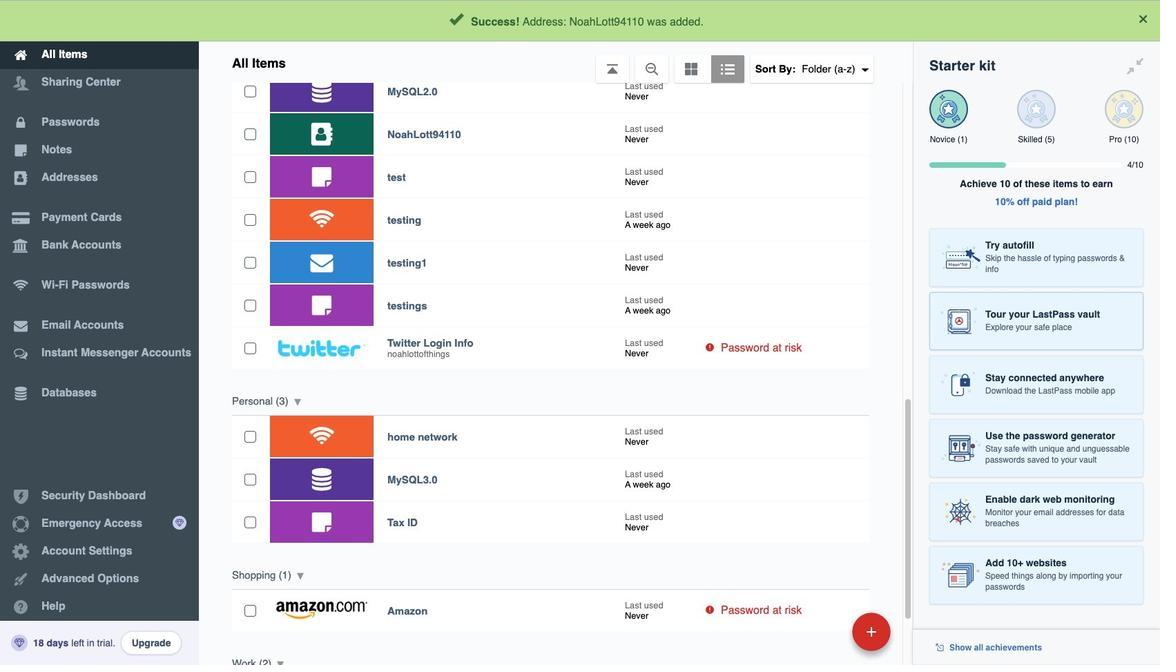 Task type: locate. For each thing, give the bounding box(es) containing it.
main navigation navigation
[[0, 0, 199, 665]]

new item navigation
[[757, 608, 899, 665]]

alert
[[0, 0, 1160, 41]]

search my vault text field
[[333, 6, 885, 36]]



Task type: vqa. For each thing, say whether or not it's contained in the screenshot.
alert
yes



Task type: describe. For each thing, give the bounding box(es) containing it.
vault options navigation
[[199, 41, 913, 83]]

Search search field
[[333, 6, 885, 36]]

new item element
[[757, 612, 896, 651]]



